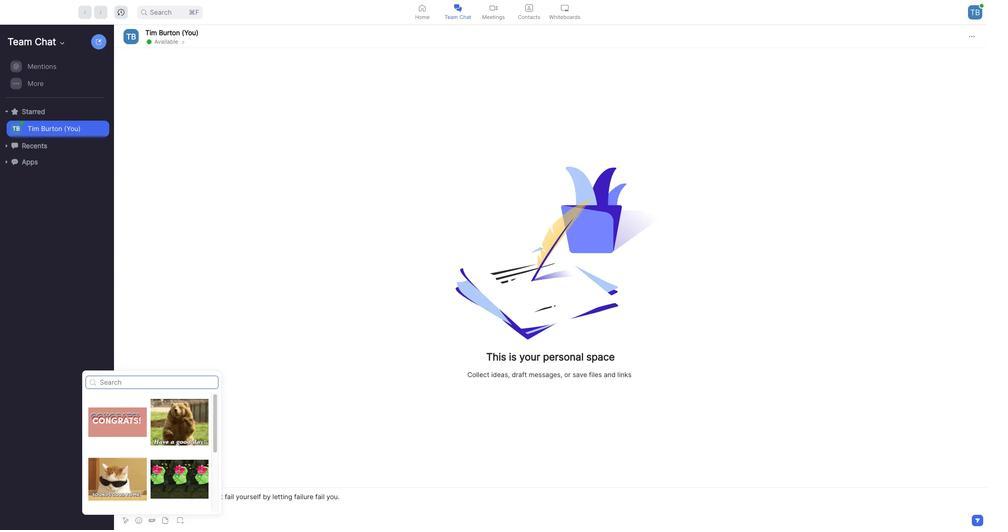 Task type: vqa. For each thing, say whether or not it's contained in the screenshot.
THE PHONE NUMBER TEXT BOX
no



Task type: locate. For each thing, give the bounding box(es) containing it.
collect ideas, draft messages, or save files and links
[[468, 371, 632, 379]]

links
[[618, 371, 632, 379]]

ellipses horizontal image
[[970, 34, 975, 39], [970, 34, 975, 39]]

0 horizontal spatial tim burton (you)
[[28, 125, 81, 133]]

0 horizontal spatial tb
[[12, 125, 20, 132]]

2 vertical spatial tb
[[12, 125, 20, 132]]

letting
[[273, 493, 292, 501]]

0 horizontal spatial team chat
[[8, 36, 56, 48]]

search
[[150, 8, 172, 16]]

1 vertical spatial tim burton (you)
[[28, 125, 81, 133]]

recents tree item
[[4, 138, 109, 154]]

0 horizontal spatial (you)
[[64, 125, 81, 133]]

home
[[415, 14, 430, 20]]

triangle right image
[[4, 109, 10, 115], [4, 143, 10, 149], [4, 143, 10, 149], [4, 159, 10, 165], [4, 159, 10, 165]]

available
[[154, 38, 178, 45]]

online image
[[981, 4, 984, 7], [981, 4, 984, 7]]

whiteboard small image
[[561, 4, 569, 12]]

or
[[565, 371, 571, 379]]

team up mentions
[[8, 36, 32, 48]]

chat image
[[11, 142, 18, 149]]

recents
[[22, 142, 47, 150]]

file image
[[162, 518, 169, 524]]

starred
[[22, 107, 45, 116]]

your
[[520, 351, 541, 363]]

group:
[[175, 493, 195, 501]]

triangle right image for starred
[[4, 109, 10, 115]]

tim down starred
[[28, 125, 39, 133]]

1 horizontal spatial tim burton (you)
[[145, 28, 199, 36]]

tim
[[145, 28, 157, 36], [28, 125, 39, 133]]

1 vertical spatial tim
[[28, 125, 39, 133]]

1 horizontal spatial burton
[[159, 28, 180, 36]]

star image
[[11, 108, 18, 115], [11, 108, 18, 115]]

burton
[[159, 28, 180, 36], [41, 125, 62, 133]]

tab list
[[405, 0, 583, 24]]

(you) up chevron right small image
[[182, 28, 199, 36]]

apps tree item
[[4, 154, 109, 170]]

group
[[0, 58, 109, 98]]

format image
[[122, 517, 129, 525], [122, 517, 129, 525]]

let
[[215, 493, 223, 501]]

draft
[[512, 371, 527, 379]]

tb
[[971, 7, 981, 17], [126, 32, 136, 41], [12, 125, 20, 132]]

history image
[[118, 9, 125, 15], [118, 9, 125, 15]]

2 horizontal spatial tb
[[971, 7, 981, 17]]

whiteboards
[[549, 14, 581, 20]]

magnifier image
[[90, 380, 96, 386]]

(you) inside tree
[[64, 125, 81, 133]]

tim burton (you)
[[145, 28, 199, 36], [28, 125, 81, 133]]

team chat image
[[454, 4, 462, 12]]

gif image
[[149, 518, 155, 524], [149, 518, 155, 524]]

1 vertical spatial (you)
[[64, 125, 81, 133]]

burton down starred tree item
[[41, 125, 62, 133]]

1 horizontal spatial team chat
[[445, 14, 472, 20]]

magnifier image
[[141, 9, 147, 15], [141, 9, 147, 15], [90, 380, 96, 386]]

team
[[445, 14, 458, 20], [8, 36, 32, 48]]

profile contact image
[[526, 4, 533, 12], [526, 4, 533, 12]]

team chat up mentions
[[8, 36, 56, 48]]

for
[[152, 493, 161, 501]]

group containing mentions
[[0, 58, 109, 98]]

0 vertical spatial team chat
[[445, 14, 472, 20]]

0 vertical spatial tim
[[145, 28, 157, 36]]

new image
[[96, 39, 102, 45]]

more
[[28, 79, 44, 87]]

team chat
[[445, 14, 472, 20], [8, 36, 56, 48]]

tim burton (you) down starred tree item
[[28, 125, 81, 133]]

tim inside tree
[[28, 125, 39, 133]]

1 horizontal spatial fail
[[316, 493, 325, 501]]

chat
[[460, 14, 472, 20], [35, 36, 56, 48]]

contacts
[[518, 14, 541, 20]]

chat down team chat icon
[[460, 14, 472, 20]]

screenshot image
[[177, 518, 184, 524], [177, 518, 184, 524]]

the
[[163, 493, 173, 501]]

video on image
[[490, 4, 498, 12], [490, 4, 498, 12]]

chat left chevron down small image
[[35, 36, 56, 48]]

0 vertical spatial chat
[[460, 14, 472, 20]]

triangle right image inside starred tree item
[[4, 109, 10, 115]]

is
[[509, 351, 517, 363]]

fail left you.
[[316, 493, 325, 501]]

don't
[[197, 493, 213, 501]]

chatbot image
[[11, 159, 18, 165], [11, 159, 18, 165]]

home small image
[[419, 4, 426, 12], [419, 4, 426, 12]]

chevron right small image
[[181, 39, 186, 45]]

online image
[[147, 39, 152, 44], [147, 39, 152, 44], [20, 121, 24, 125], [20, 121, 24, 125]]

1 vertical spatial tb
[[126, 32, 136, 41]]

1 fail from the left
[[225, 493, 234, 501]]

files
[[589, 371, 602, 379]]

burton up available on the left of the page
[[159, 28, 180, 36]]

1 horizontal spatial chat
[[460, 14, 472, 20]]

tim burton's avatar element right new image
[[124, 29, 139, 44]]

0 horizontal spatial fail
[[225, 493, 234, 501]]

by
[[263, 493, 271, 501]]

triangle right image for recents
[[4, 143, 10, 149]]

1 vertical spatial team
[[8, 36, 32, 48]]

tim up available on the left of the page
[[145, 28, 157, 36]]

1 horizontal spatial team
[[445, 14, 458, 20]]

group inside tree
[[0, 58, 109, 98]]

whiteboard small image
[[561, 4, 569, 12]]

0 horizontal spatial tim
[[28, 125, 39, 133]]

team chat down team chat icon
[[445, 14, 472, 20]]

emoji image
[[135, 518, 142, 524], [135, 518, 142, 524]]

new image
[[96, 39, 102, 45]]

0 vertical spatial (you)
[[182, 28, 199, 36]]

(you) down starred tree item
[[64, 125, 81, 133]]

fail right let
[[225, 493, 234, 501]]

home button
[[405, 0, 440, 24]]

file image
[[162, 518, 169, 524]]

1 vertical spatial chat
[[35, 36, 56, 48]]

1 vertical spatial burton
[[41, 125, 62, 133]]

tree
[[0, 57, 112, 180]]

(you)
[[182, 28, 199, 36], [64, 125, 81, 133]]

burton inside tree
[[41, 125, 62, 133]]

1 horizontal spatial tim
[[145, 28, 157, 36]]

apps
[[22, 158, 38, 166]]

1 vertical spatial tim burton's avatar element
[[10, 123, 22, 135]]

messages,
[[529, 371, 563, 379]]

mentions button
[[7, 58, 109, 75]]

and
[[604, 371, 616, 379]]

tim burton's avatar element
[[124, 29, 139, 44], [10, 123, 22, 135]]

⌘f
[[189, 8, 199, 16]]

0 vertical spatial tb
[[971, 7, 981, 17]]

fail
[[225, 493, 234, 501], [316, 493, 325, 501]]

team down team chat icon
[[445, 14, 458, 20]]

tim burton's avatar element up chat image
[[10, 123, 22, 135]]

chevron right small image
[[181, 38, 186, 45]]

0 horizontal spatial tim burton's avatar element
[[10, 123, 22, 135]]

chat inside team chat button
[[460, 14, 472, 20]]

0 horizontal spatial burton
[[41, 125, 62, 133]]

tim burton's avatar element inside tree
[[10, 123, 22, 135]]

0 vertical spatial tim burton's avatar element
[[124, 29, 139, 44]]

0 vertical spatial team
[[445, 14, 458, 20]]

0 vertical spatial burton
[[159, 28, 180, 36]]

message for the group: don't let fail yourself by letting failure fail you.
[[122, 493, 340, 501]]

tim burton (you) up available on the left of the page
[[145, 28, 199, 36]]



Task type: describe. For each thing, give the bounding box(es) containing it.
save
[[573, 371, 588, 379]]

triangle right image
[[4, 109, 10, 115]]

team chat inside button
[[445, 14, 472, 20]]

this
[[487, 351, 507, 363]]

team chat button
[[440, 0, 476, 24]]

this is your personal space
[[487, 351, 615, 363]]

chat image
[[11, 142, 18, 149]]

0 horizontal spatial chat
[[35, 36, 56, 48]]

yourself
[[236, 493, 261, 501]]

meetings
[[482, 14, 505, 20]]

team chat image
[[454, 4, 462, 12]]

2 fail from the left
[[316, 493, 325, 501]]

mentions
[[28, 62, 57, 70]]

0 vertical spatial tim burton (you)
[[145, 28, 199, 36]]

meetings button
[[476, 0, 512, 24]]

collect
[[468, 371, 490, 379]]

starred tree item
[[4, 104, 109, 120]]

chevron down small image
[[59, 39, 66, 47]]

tree containing mentions
[[0, 57, 112, 180]]

message
[[122, 493, 150, 501]]

contacts button
[[512, 0, 547, 24]]

personal
[[543, 351, 584, 363]]

send image
[[975, 519, 982, 523]]

triangle right image for apps
[[4, 159, 10, 165]]

tim burton (you) inside tree
[[28, 125, 81, 133]]

ideas,
[[492, 371, 510, 379]]

1 horizontal spatial tim burton's avatar element
[[124, 29, 139, 44]]

chevron down small image
[[59, 39, 66, 47]]

0 horizontal spatial team
[[8, 36, 32, 48]]

tb inside tree
[[12, 125, 20, 132]]

Search text field
[[100, 377, 214, 388]]

space
[[587, 351, 615, 363]]

more button
[[7, 76, 109, 92]]

1 horizontal spatial tb
[[126, 32, 136, 41]]

team inside button
[[445, 14, 458, 20]]

you.
[[327, 493, 340, 501]]

giphy list grid
[[86, 393, 219, 512]]

send image
[[975, 519, 982, 523]]

1 vertical spatial team chat
[[8, 36, 56, 48]]

1 horizontal spatial (you)
[[182, 28, 199, 36]]

tab list containing home
[[405, 0, 583, 24]]

whiteboards button
[[547, 0, 583, 24]]

failure
[[294, 493, 314, 501]]



